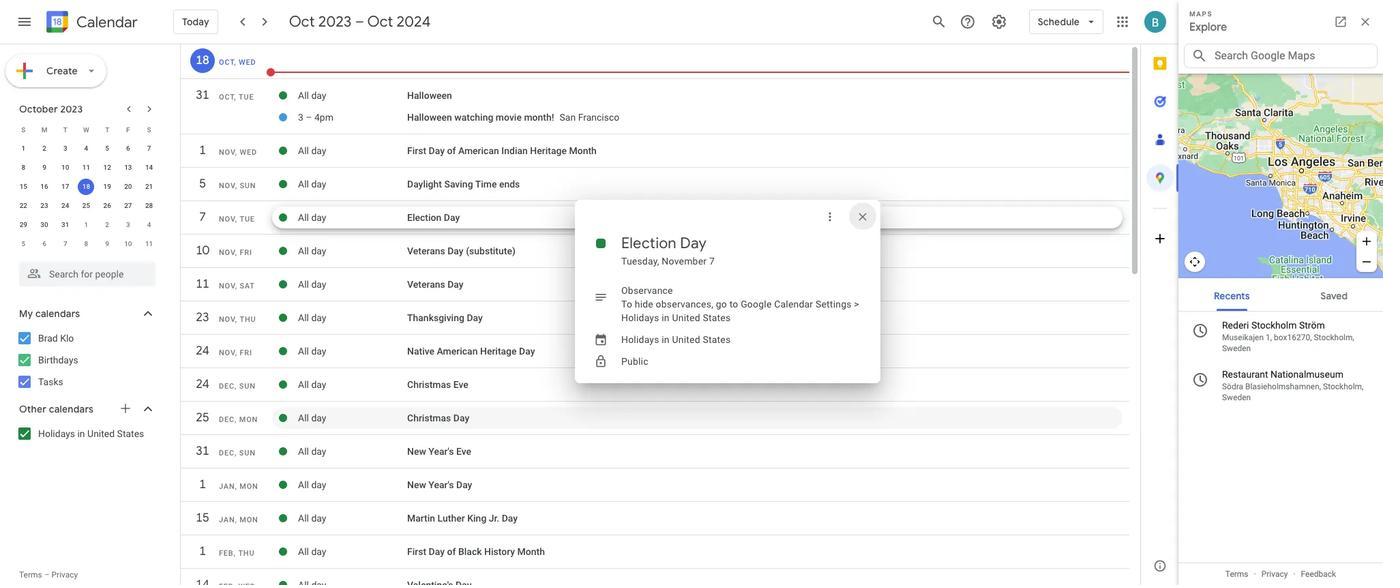 Task type: describe. For each thing, give the bounding box(es) containing it.
, for first day of american indian heritage month
[[235, 148, 237, 157]]

dec , sun for 31
[[219, 449, 256, 458]]

w
[[83, 126, 89, 133]]

2 horizontal spatial –
[[355, 12, 364, 31]]

all day cell for christmas eve
[[298, 374, 407, 396]]

november 1 element
[[78, 217, 94, 233]]

mon for 25
[[239, 415, 258, 424]]

observance to hide observances, go to google calendar settings > holidays in united states
[[621, 285, 862, 323]]

, for new year's eve
[[235, 449, 237, 458]]

first day of american indian heritage month
[[407, 145, 597, 156]]

saving
[[444, 179, 473, 190]]

all for native american heritage day
[[298, 346, 309, 357]]

24 for native
[[195, 343, 209, 359]]

, for christmas eve
[[235, 382, 237, 391]]

1 31 row from the top
[[181, 83, 1130, 115]]

1 vertical spatial 9
[[105, 240, 109, 248]]

jan , mon for 15
[[219, 516, 258, 525]]

0 horizontal spatial 3
[[63, 145, 67, 152]]

feb , thu
[[219, 549, 255, 558]]

11 row
[[181, 272, 1130, 304]]

year's for 1
[[429, 480, 454, 490]]

tuesday,
[[621, 256, 659, 267]]

year's for 31
[[429, 446, 454, 457]]

grid containing 18
[[181, 44, 1130, 585]]

11 element
[[78, 160, 94, 176]]

1 vertical spatial 2
[[105, 221, 109, 229]]

create
[[46, 65, 78, 77]]

12 element
[[99, 160, 115, 176]]

1 horizontal spatial 5
[[105, 145, 109, 152]]

15 link
[[190, 506, 215, 531]]

christmas eve
[[407, 379, 469, 390]]

sat
[[240, 282, 255, 291]]

2 24 row from the top
[[181, 372, 1130, 404]]

all day cell for new year's day
[[298, 474, 407, 496]]

veterans day (substitute)
[[407, 246, 516, 257]]

today button
[[173, 5, 218, 38]]

other calendars button
[[3, 398, 169, 420]]

1 vertical spatial states
[[703, 334, 731, 345]]

all day for daylight saving time ends
[[298, 179, 326, 190]]

1 link for new year's day
[[190, 473, 215, 497]]

november
[[662, 256, 707, 267]]

2 s from the left
[[147, 126, 151, 133]]

settings
[[816, 299, 852, 310]]

all day cell for martin luther king jr. day
[[298, 508, 407, 529]]

5 for 5 link
[[199, 176, 205, 192]]

0 vertical spatial 4
[[84, 145, 88, 152]]

1 vertical spatial american
[[437, 346, 478, 357]]

all for christmas day
[[298, 413, 309, 424]]

san
[[560, 112, 576, 123]]

eve inside 31 'row'
[[456, 446, 471, 457]]

day for halloween
[[311, 90, 326, 101]]

in inside observance to hide observances, go to google calendar settings > holidays in united states
[[662, 312, 670, 323]]

veterans day (substitute) button
[[407, 246, 516, 257]]

settings menu image
[[991, 14, 1007, 30]]

15 for 15 element
[[20, 183, 27, 190]]

23 row
[[181, 306, 1130, 337]]

day inside 15 "row"
[[502, 513, 518, 524]]

row containing 15
[[13, 177, 160, 196]]

klo
[[60, 333, 74, 344]]

create button
[[5, 55, 106, 87]]

day for native american heritage day
[[311, 346, 326, 357]]

day for election day
[[444, 212, 460, 223]]

november 3 element
[[120, 217, 136, 233]]

25 for 25 element
[[82, 202, 90, 209]]

other
[[19, 403, 46, 415]]

all day cell for veterans day
[[298, 274, 407, 295]]

king
[[467, 513, 487, 524]]

2 t from the left
[[105, 126, 109, 133]]

0 vertical spatial month
[[569, 145, 597, 156]]

23 link
[[190, 306, 215, 330]]

day for martin luther king jr. day
[[311, 513, 326, 524]]

27
[[124, 202, 132, 209]]

sun for 24
[[239, 382, 256, 391]]

christmas day button
[[407, 413, 469, 424]]

christmas eve button
[[407, 379, 469, 390]]

f
[[126, 126, 130, 133]]

row containing 1
[[13, 139, 160, 158]]

7 link
[[190, 205, 215, 230]]

feb
[[219, 549, 234, 558]]

, inside 18 row group
[[234, 58, 236, 67]]

16 element
[[36, 179, 53, 195]]

schedule button
[[1029, 5, 1104, 38]]

united inside observance to hide observances, go to google calendar settings > holidays in united states
[[672, 312, 700, 323]]

0 vertical spatial eve
[[453, 379, 469, 390]]

day for veterans day
[[311, 279, 326, 290]]

nov , sat
[[219, 282, 255, 291]]

first for first day of american indian heritage month
[[407, 145, 426, 156]]

indian
[[502, 145, 528, 156]]

add other calendars image
[[119, 402, 132, 415]]

new year's eve button
[[407, 446, 471, 457]]

tue for 31
[[239, 93, 254, 102]]

first day of black history month button
[[407, 546, 545, 557]]

18 row group
[[181, 48, 1130, 80]]

29
[[20, 221, 27, 229]]

0 horizontal spatial 6
[[42, 240, 46, 248]]

row containing 22
[[13, 196, 160, 216]]

24 inside october 2023 grid
[[61, 202, 69, 209]]

day for christmas eve
[[311, 379, 326, 390]]

nov , fri for 10
[[219, 248, 252, 257]]

christmas day
[[407, 413, 469, 424]]

17
[[61, 183, 69, 190]]

month!
[[524, 112, 554, 123]]

2023 for october
[[60, 103, 83, 115]]

13 element
[[120, 160, 136, 176]]

of for american
[[447, 145, 456, 156]]

november 2 element
[[99, 217, 115, 233]]

25 row
[[181, 406, 1130, 437]]

10 for the 10 link
[[195, 243, 209, 259]]

oct 2023 – oct 2024
[[289, 12, 431, 31]]

public
[[621, 356, 649, 367]]

all for first day of american indian heritage month
[[298, 145, 309, 156]]

24 element
[[57, 198, 74, 214]]

nov for 5
[[219, 181, 235, 190]]

halloween watching movie month! button
[[407, 112, 554, 123]]

row group containing 1
[[13, 139, 160, 254]]

movie
[[496, 112, 522, 123]]

3 – 4pm cell
[[298, 106, 407, 128]]

fri for 10
[[240, 248, 252, 257]]

nov , wed
[[219, 148, 257, 157]]

31 link for halloween
[[190, 83, 215, 108]]

30
[[40, 221, 48, 229]]

15 for 15 link
[[195, 510, 209, 526]]

halloween for halloween
[[407, 90, 452, 101]]

4 inside "november 4" element
[[147, 221, 151, 229]]

25 link
[[190, 406, 215, 430]]

heritage inside 24 row
[[480, 346, 517, 357]]

election day
[[407, 212, 460, 223]]

0 vertical spatial 6
[[126, 145, 130, 152]]

23 element
[[36, 198, 53, 214]]

18 for the 18 'link'
[[195, 53, 209, 68]]

24 link for native
[[190, 339, 215, 364]]

4pm
[[314, 112, 334, 123]]

brad
[[38, 333, 58, 344]]

30 element
[[36, 217, 53, 233]]

0 horizontal spatial 9
[[42, 164, 46, 171]]

18, today element
[[78, 179, 94, 195]]

calendars for my calendars
[[35, 308, 80, 320]]

23 for 23 element
[[40, 202, 48, 209]]

holidays inside observance to hide observances, go to google calendar settings > holidays in united states
[[621, 312, 659, 323]]

nov , fri for 24
[[219, 349, 252, 357]]

, for election day
[[235, 215, 237, 224]]

google
[[741, 299, 772, 310]]

0 vertical spatial heritage
[[530, 145, 567, 156]]

martin luther king jr. day button
[[407, 513, 518, 524]]

oct , tue
[[219, 93, 254, 102]]

oct for oct , wed
[[219, 58, 234, 67]]

new year's day button
[[407, 480, 472, 490]]

daylight saving time ends button
[[407, 179, 520, 190]]

day for election day
[[311, 212, 326, 223]]

24 link for christmas
[[190, 372, 215, 397]]

sun for 5
[[240, 181, 256, 190]]

calendar inside observance to hide observances, go to google calendar settings > holidays in united states
[[774, 299, 813, 310]]

28
[[145, 202, 153, 209]]

native american heritage day
[[407, 346, 535, 357]]

nov , sun
[[219, 181, 256, 190]]

tasks
[[38, 377, 63, 387]]

day for thanksgiving day
[[311, 312, 326, 323]]

halloween watching movie month! san francisco
[[407, 112, 620, 123]]

schedule
[[1038, 16, 1080, 28]]

history
[[484, 546, 515, 557]]

3 – 4pm
[[298, 112, 334, 123]]

my calendars
[[19, 308, 80, 320]]

birthdays
[[38, 355, 78, 366]]

1 vertical spatial united
[[672, 334, 700, 345]]

cell inside the 31 row group
[[407, 106, 1123, 128]]

observances,
[[656, 299, 714, 310]]

oct , wed
[[219, 58, 256, 67]]

tue for 7
[[240, 215, 255, 224]]

day for veterans day (substitute)
[[311, 246, 326, 257]]

all day cell for christmas day
[[298, 407, 407, 429]]

10 row
[[181, 239, 1130, 270]]

– for 3 – 4pm
[[306, 112, 312, 123]]

november 8 element
[[78, 236, 94, 252]]

31 for halloween
[[195, 87, 209, 103]]

all day cell for veterans day (substitute)
[[298, 240, 407, 262]]

all day cell for first day of american indian heritage month
[[298, 140, 407, 162]]

3 for november 3 "element"
[[126, 221, 130, 229]]

terms link
[[19, 570, 42, 580]]

daylight saving time ends
[[407, 179, 520, 190]]

7 up 14
[[147, 145, 151, 152]]

5 row
[[181, 172, 1130, 203]]

0 horizontal spatial 8
[[21, 164, 25, 171]]

to
[[730, 299, 738, 310]]

all day cell for native american heritage day
[[298, 340, 407, 362]]

14 element
[[141, 160, 157, 176]]

mon for 1
[[240, 482, 258, 491]]

mon for 15
[[240, 516, 258, 525]]

new for 31
[[407, 446, 426, 457]]

0 horizontal spatial calendar
[[76, 13, 138, 32]]

12
[[103, 164, 111, 171]]

22 element
[[15, 198, 32, 214]]

19
[[103, 183, 111, 190]]

time
[[475, 179, 497, 190]]

martin
[[407, 513, 435, 524]]

7 inside 7 row
[[199, 209, 205, 225]]

jr.
[[489, 513, 500, 524]]

all day for first day of american indian heritage month
[[298, 145, 326, 156]]

2 vertical spatial in
[[77, 428, 85, 439]]

side panel section
[[1141, 44, 1180, 585]]

2 1 row from the top
[[181, 473, 1130, 504]]

31 element
[[57, 217, 74, 233]]

ends
[[499, 179, 520, 190]]

2024
[[397, 12, 431, 31]]

day for thanksgiving day
[[467, 312, 483, 323]]

31 row group
[[181, 83, 1130, 134]]

(substitute)
[[466, 246, 516, 257]]

2 vertical spatial united
[[87, 428, 115, 439]]

november 10 element
[[120, 236, 136, 252]]

day for daylight saving time ends
[[311, 179, 326, 190]]

1 vertical spatial cell
[[298, 574, 407, 585]]

0 horizontal spatial 2
[[42, 145, 46, 152]]



Task type: locate. For each thing, give the bounding box(es) containing it.
24 down 23 link
[[195, 343, 209, 359]]

all day inside 15 "row"
[[298, 513, 326, 524]]

veterans for 11
[[407, 279, 445, 290]]

all day cell for daylight saving time ends
[[298, 173, 407, 195]]

1 vertical spatial 8
[[84, 240, 88, 248]]

calendar element
[[44, 8, 138, 38]]

14 day from the top
[[311, 546, 326, 557]]

21 element
[[141, 179, 157, 195]]

wed
[[239, 58, 256, 67], [240, 148, 257, 157]]

1 day from the top
[[311, 90, 326, 101]]

all day inside 25 row
[[298, 413, 326, 424]]

mon inside 15 "row"
[[240, 516, 258, 525]]

31 inside row group
[[195, 87, 209, 103]]

christmas down native in the left of the page
[[407, 379, 451, 390]]

first day of black history month
[[407, 546, 545, 557]]

oct inside 18 row group
[[219, 58, 234, 67]]

nov for 11
[[219, 282, 235, 291]]

all day for halloween
[[298, 90, 326, 101]]

– left 4pm
[[306, 112, 312, 123]]

dec , sun down dec , mon
[[219, 449, 256, 458]]

31 row
[[181, 83, 1130, 115], [181, 439, 1130, 471]]

dec inside 25 row
[[219, 415, 235, 424]]

nov right the 10 link
[[219, 248, 235, 257]]

7 inside november 7 element
[[63, 240, 67, 248]]

holidays down hide
[[621, 312, 659, 323]]

, inside 11 'row'
[[235, 282, 237, 291]]

13
[[124, 164, 132, 171]]

heritage down "thanksgiving day"
[[480, 346, 517, 357]]

election day button
[[407, 212, 460, 223]]

10 down november 3 "element"
[[124, 240, 132, 248]]

2 31 link from the top
[[190, 439, 215, 464]]

all day cell for new year's eve
[[298, 441, 407, 463]]

0 vertical spatial 24 link
[[190, 339, 215, 364]]

0 horizontal spatial 25
[[82, 202, 90, 209]]

2 fri from the top
[[240, 349, 252, 357]]

4 all from the top
[[298, 212, 309, 223]]

1 vertical spatial 24 row
[[181, 372, 1130, 404]]

, for martin luther king jr. day
[[235, 516, 237, 525]]

1 nov , fri from the top
[[219, 248, 252, 257]]

1 vertical spatial 25
[[195, 410, 209, 426]]

9 all day from the top
[[298, 379, 326, 390]]

christmas
[[407, 379, 451, 390], [407, 413, 451, 424]]

4
[[84, 145, 88, 152], [147, 221, 151, 229]]

2 halloween from the top
[[407, 112, 452, 123]]

7 down 5 link
[[199, 209, 205, 225]]

4 all day from the top
[[298, 212, 326, 223]]

row
[[13, 120, 160, 139], [13, 139, 160, 158], [13, 158, 160, 177], [13, 177, 160, 196], [13, 196, 160, 216], [13, 216, 160, 235], [13, 235, 160, 254], [181, 574, 1130, 585]]

1 horizontal spatial 3
[[126, 221, 130, 229]]

privacy link
[[52, 570, 78, 580]]

all day for christmas eve
[[298, 379, 326, 390]]

dec down dec , mon
[[219, 449, 235, 458]]

1 1 row from the top
[[181, 138, 1130, 170]]

sun inside 5 row
[[240, 181, 256, 190]]

5 up 12
[[105, 145, 109, 152]]

3 all day cell from the top
[[298, 173, 407, 195]]

25 for 25 link
[[195, 410, 209, 426]]

1 row
[[181, 138, 1130, 170], [181, 473, 1130, 504], [181, 540, 1130, 571]]

– right terms link
[[44, 570, 50, 580]]

31 inside october 2023 grid
[[61, 221, 69, 229]]

31 link inside row group
[[190, 83, 215, 108]]

1 vertical spatial 24 link
[[190, 372, 215, 397]]

november 7 element
[[57, 236, 74, 252]]

all day cell for first day of black history month
[[298, 541, 407, 563]]

all inside 23 row
[[298, 312, 309, 323]]

veterans day button
[[407, 279, 464, 290]]

1 vertical spatial election
[[621, 234, 677, 253]]

election day heading
[[621, 234, 707, 253]]

1 veterans from the top
[[407, 246, 445, 257]]

row containing s
[[13, 120, 160, 139]]

31 down 25 link
[[195, 443, 209, 459]]

cell containing halloween watching movie month!
[[407, 106, 1123, 128]]

24 link down 23 link
[[190, 339, 215, 364]]

1 vertical spatial 5
[[199, 176, 205, 192]]

halloween inside cell
[[407, 112, 452, 123]]

5 nov from the top
[[219, 282, 235, 291]]

1 vertical spatial sun
[[239, 382, 256, 391]]

sun
[[240, 181, 256, 190], [239, 382, 256, 391], [239, 449, 256, 458]]

thu inside 23 row
[[240, 315, 256, 324]]

native
[[407, 346, 435, 357]]

25 left dec , mon
[[195, 410, 209, 426]]

9 day from the top
[[311, 379, 326, 390]]

nov , fri inside 24 row
[[219, 349, 252, 357]]

12 all day from the top
[[298, 480, 326, 490]]

4 down w
[[84, 145, 88, 152]]

t left f
[[105, 126, 109, 133]]

thu for 1
[[238, 549, 255, 558]]

first down martin in the left of the page
[[407, 546, 426, 557]]

mon right 25 link
[[239, 415, 258, 424]]

11 for november 11 element
[[145, 240, 153, 248]]

8 all day from the top
[[298, 346, 326, 357]]

oct for oct 2023 – oct 2024
[[289, 12, 315, 31]]

24 link up 25 link
[[190, 372, 215, 397]]

8 all from the top
[[298, 346, 309, 357]]

20 element
[[120, 179, 136, 195]]

5
[[105, 145, 109, 152], [199, 176, 205, 192], [21, 240, 25, 248]]

2 24 link from the top
[[190, 372, 215, 397]]

1 fri from the top
[[240, 248, 252, 257]]

1 nov from the top
[[219, 148, 235, 157]]

first day of american indian heritage month button
[[407, 145, 597, 156]]

1 vertical spatial –
[[306, 112, 312, 123]]

dec , sun
[[219, 382, 256, 391], [219, 449, 256, 458]]

1 vertical spatial holidays in united states
[[38, 428, 144, 439]]

0 vertical spatial mon
[[239, 415, 258, 424]]

day for first day of american indian heritage month
[[311, 145, 326, 156]]

nov , fri inside 10 row
[[219, 248, 252, 257]]

veterans inside 11 'row'
[[407, 279, 445, 290]]

1 horizontal spatial election
[[621, 234, 677, 253]]

1 for first day of black history month
[[199, 544, 205, 559]]

0 vertical spatial 9
[[42, 164, 46, 171]]

s left m
[[21, 126, 25, 133]]

calendars for other calendars
[[49, 403, 94, 415]]

1 jan , mon from the top
[[219, 482, 258, 491]]

2023
[[318, 12, 352, 31], [60, 103, 83, 115]]

christmas inside 25 row
[[407, 413, 451, 424]]

24 row
[[181, 339, 1130, 370], [181, 372, 1130, 404]]

all day for thanksgiving day
[[298, 312, 326, 323]]

1 all day from the top
[[298, 90, 326, 101]]

mon up feb , thu on the bottom of the page
[[240, 516, 258, 525]]

dec , sun inside 31 'row'
[[219, 449, 256, 458]]

all day for new year's eve
[[298, 446, 326, 457]]

23 inside 23 element
[[40, 202, 48, 209]]

1 vertical spatial 31 row
[[181, 439, 1130, 471]]

all day cell inside 23 row
[[298, 307, 407, 329]]

holidays down other calendars at left
[[38, 428, 75, 439]]

watching
[[455, 112, 493, 123]]

2 down 26 element
[[105, 221, 109, 229]]

all for new year's day
[[298, 480, 309, 490]]

dec right 25 link
[[219, 415, 235, 424]]

0 vertical spatial 23
[[40, 202, 48, 209]]

– for terms – privacy
[[44, 570, 50, 580]]

all day cell inside 5 row
[[298, 173, 407, 195]]

day for christmas day
[[311, 413, 326, 424]]

2 dec , sun from the top
[[219, 449, 256, 458]]

2 down m
[[42, 145, 46, 152]]

my calendars list
[[3, 327, 169, 393]]

6 down f
[[126, 145, 130, 152]]

day for first day of american indian heritage month
[[429, 145, 445, 156]]

19 element
[[99, 179, 115, 195]]

all day cell inside 25 row
[[298, 407, 407, 429]]

calendars inside dropdown button
[[49, 403, 94, 415]]

0 vertical spatial wed
[[239, 58, 256, 67]]

day for first day of black history month
[[429, 546, 445, 557]]

1 row up 5 row on the top of page
[[181, 138, 1130, 170]]

year's inside 31 'row'
[[429, 446, 454, 457]]

row containing 29
[[13, 216, 160, 235]]

1 vertical spatial 1 row
[[181, 473, 1130, 504]]

sun down dec , mon
[[239, 449, 256, 458]]

tab list inside 'side panel' section
[[1141, 44, 1180, 547]]

2 dec from the top
[[219, 415, 235, 424]]

1 vertical spatial veterans
[[407, 279, 445, 290]]

10 all day cell from the top
[[298, 407, 407, 429]]

3 dec from the top
[[219, 449, 235, 458]]

nov inside 11 'row'
[[219, 282, 235, 291]]

1 horizontal spatial 8
[[84, 240, 88, 248]]

2 vertical spatial holidays
[[38, 428, 75, 439]]

24 row down public
[[181, 372, 1130, 404]]

1 horizontal spatial heritage
[[530, 145, 567, 156]]

12 all from the top
[[298, 480, 309, 490]]

1 vertical spatial 18
[[82, 183, 90, 190]]

fri inside 10 row
[[240, 248, 252, 257]]

2 day from the top
[[311, 145, 326, 156]]

0 vertical spatial 2
[[42, 145, 46, 152]]

jan , mon inside 15 "row"
[[219, 516, 258, 525]]

13 all day from the top
[[298, 513, 326, 524]]

1 first from the top
[[407, 145, 426, 156]]

1 new from the top
[[407, 446, 426, 457]]

0 vertical spatial 5
[[105, 145, 109, 152]]

all day for veterans day (substitute)
[[298, 246, 326, 257]]

2 vertical spatial 24
[[195, 377, 209, 392]]

nov for 24
[[219, 349, 235, 357]]

– inside cell
[[306, 112, 312, 123]]

14 all from the top
[[298, 546, 309, 557]]

all day cell inside 11 'row'
[[298, 274, 407, 295]]

11
[[82, 164, 90, 171], [145, 240, 153, 248], [195, 276, 209, 292]]

day for new year's day
[[311, 480, 326, 490]]

day inside 11 'row'
[[311, 279, 326, 290]]

2 jan , mon from the top
[[219, 516, 258, 525]]

31 link for new year's eve
[[190, 439, 215, 464]]

, for halloween
[[234, 93, 236, 102]]

18 inside 'link'
[[195, 53, 209, 68]]

new inside 31 'row'
[[407, 446, 426, 457]]

month right history
[[517, 546, 545, 557]]

all for veterans day (substitute)
[[298, 246, 309, 257]]

election day tuesday, november 7
[[621, 234, 715, 267]]

5 inside row
[[199, 176, 205, 192]]

31
[[195, 87, 209, 103], [61, 221, 69, 229], [195, 443, 209, 459]]

all inside 11 'row'
[[298, 279, 309, 290]]

18
[[195, 53, 209, 68], [82, 183, 90, 190]]

0 vertical spatial thu
[[240, 315, 256, 324]]

3 1 row from the top
[[181, 540, 1130, 571]]

26
[[103, 202, 111, 209]]

11 up 18, today element
[[82, 164, 90, 171]]

1 vertical spatial calendar
[[774, 299, 813, 310]]

row containing 5
[[13, 235, 160, 254]]

1 left feb on the bottom left of the page
[[199, 544, 205, 559]]

all day for new year's day
[[298, 480, 326, 490]]

1 vertical spatial 15
[[195, 510, 209, 526]]

18 cell
[[76, 177, 97, 196]]

veterans day
[[407, 279, 464, 290]]

eve
[[453, 379, 469, 390], [456, 446, 471, 457]]

18 inside cell
[[82, 183, 90, 190]]

1 s from the left
[[21, 126, 25, 133]]

main drawer image
[[16, 14, 33, 30]]

11 for 11 link on the left of page
[[195, 276, 209, 292]]

, for thanksgiving day
[[235, 315, 237, 324]]

jan , mon down dec , mon
[[219, 482, 258, 491]]

election inside election day tuesday, november 7
[[621, 234, 677, 253]]

24 row down 23 row
[[181, 339, 1130, 370]]

november 5 element
[[15, 236, 32, 252]]

1 horizontal spatial –
[[306, 112, 312, 123]]

,
[[234, 58, 236, 67], [234, 93, 236, 102], [235, 148, 237, 157], [235, 181, 237, 190], [235, 215, 237, 224], [235, 248, 237, 257], [235, 282, 237, 291], [235, 315, 237, 324], [235, 349, 237, 357], [235, 382, 237, 391], [235, 415, 237, 424], [235, 449, 237, 458], [235, 482, 237, 491], [235, 516, 237, 525], [234, 549, 236, 558]]

22
[[20, 202, 27, 209]]

all day cell for election day
[[298, 207, 407, 229]]

24 up 25 link
[[195, 377, 209, 392]]

nov inside 7 row
[[219, 215, 235, 224]]

all inside 10 row
[[298, 246, 309, 257]]

luther
[[438, 513, 465, 524]]

united
[[672, 312, 700, 323], [672, 334, 700, 345], [87, 428, 115, 439]]

1 link for first day of american indian heritage month
[[190, 138, 215, 163]]

2 first from the top
[[407, 546, 426, 557]]

10 for 10 element
[[61, 164, 69, 171]]

15
[[20, 183, 27, 190], [195, 510, 209, 526]]

terms – privacy
[[19, 570, 78, 580]]

nov left sat
[[219, 282, 235, 291]]

dec for 24
[[219, 382, 235, 391]]

1 horizontal spatial t
[[105, 126, 109, 133]]

holidays in united states down other calendars dropdown button
[[38, 428, 144, 439]]

3 all day from the top
[[298, 179, 326, 190]]

row group
[[13, 139, 160, 254]]

day inside 10 row
[[448, 246, 464, 257]]

thu for 23
[[240, 315, 256, 324]]

6 all from the top
[[298, 279, 309, 290]]

1 horizontal spatial 10
[[124, 240, 132, 248]]

4 all day cell from the top
[[298, 207, 407, 229]]

all for new year's eve
[[298, 446, 309, 457]]

23 for 23 link
[[195, 310, 209, 325]]

fri up sat
[[240, 248, 252, 257]]

2 vertical spatial mon
[[240, 516, 258, 525]]

all day cell
[[298, 85, 407, 106], [298, 140, 407, 162], [298, 173, 407, 195], [298, 207, 407, 229], [298, 240, 407, 262], [298, 274, 407, 295], [298, 307, 407, 329], [298, 340, 407, 362], [298, 374, 407, 396], [298, 407, 407, 429], [298, 441, 407, 463], [298, 474, 407, 496], [298, 508, 407, 529], [298, 541, 407, 563]]

1 dec from the top
[[219, 382, 235, 391]]

1 vertical spatial holidays
[[621, 334, 659, 345]]

14
[[145, 164, 153, 171]]

0 vertical spatial 2023
[[318, 12, 352, 31]]

27 element
[[120, 198, 136, 214]]

1 halloween from the top
[[407, 90, 452, 101]]

day inside 7 row
[[311, 212, 326, 223]]

11 inside 11 link
[[195, 276, 209, 292]]

states inside observance to hide observances, go to google calendar settings > holidays in united states
[[703, 312, 731, 323]]

12 all day cell from the top
[[298, 474, 407, 496]]

november 9 element
[[99, 236, 115, 252]]

november 4 element
[[141, 217, 157, 233]]

0 vertical spatial dec , sun
[[219, 382, 256, 391]]

25 inside 25 element
[[82, 202, 90, 209]]

martin luther king jr. day
[[407, 513, 518, 524]]

0 vertical spatial year's
[[429, 446, 454, 457]]

31 row down 25 row
[[181, 439, 1130, 471]]

1 horizontal spatial 11
[[145, 240, 153, 248]]

all day cell for thanksgiving day
[[298, 307, 407, 329]]

halloween up halloween watching movie month! button
[[407, 90, 452, 101]]

mon down dec , mon
[[240, 482, 258, 491]]

5 for november 5 element
[[21, 240, 25, 248]]

11 down the 10 link
[[195, 276, 209, 292]]

day for new year's eve
[[311, 446, 326, 457]]

0 vertical spatial veterans
[[407, 246, 445, 257]]

all day cell for halloween
[[298, 85, 407, 106]]

jan for 15
[[219, 516, 235, 525]]

day inside 7 row
[[444, 212, 460, 223]]

0 horizontal spatial s
[[21, 126, 25, 133]]

1 vertical spatial wed
[[240, 148, 257, 157]]

day
[[311, 90, 326, 101], [311, 145, 326, 156], [311, 179, 326, 190], [311, 212, 326, 223], [311, 246, 326, 257], [311, 279, 326, 290], [311, 312, 326, 323], [311, 346, 326, 357], [311, 379, 326, 390], [311, 413, 326, 424], [311, 446, 326, 457], [311, 480, 326, 490], [311, 513, 326, 524], [311, 546, 326, 557]]

s right f
[[147, 126, 151, 133]]

tue inside 31 'row'
[[239, 93, 254, 102]]

dec for 25
[[219, 415, 235, 424]]

1 vertical spatial 2023
[[60, 103, 83, 115]]

2 vertical spatial 3
[[126, 221, 130, 229]]

christmas down christmas eve
[[407, 413, 451, 424]]

hide
[[635, 299, 654, 310]]

16
[[40, 183, 48, 190]]

18 link
[[190, 48, 215, 73]]

15 element
[[15, 179, 32, 195]]

francisco
[[578, 112, 620, 123]]

wed up oct , tue
[[239, 58, 256, 67]]

1 vertical spatial in
[[662, 334, 670, 345]]

1 1 link from the top
[[190, 138, 215, 163]]

all for first day of black history month
[[298, 546, 309, 557]]

8 all day cell from the top
[[298, 340, 407, 362]]

, inside 15 "row"
[[235, 516, 237, 525]]

3 inside "element"
[[126, 221, 130, 229]]

9
[[42, 164, 46, 171], [105, 240, 109, 248]]

0 vertical spatial tue
[[239, 93, 254, 102]]

dec , sun up dec , mon
[[219, 382, 256, 391]]

2 nov , fri from the top
[[219, 349, 252, 357]]

10 inside row
[[195, 243, 209, 259]]

, for native american heritage day
[[235, 349, 237, 357]]

calendars
[[35, 308, 80, 320], [49, 403, 94, 415]]

1 horizontal spatial holidays in united states
[[621, 334, 731, 345]]

1 vertical spatial heritage
[[480, 346, 517, 357]]

1 for new year's day
[[199, 477, 205, 493]]

10 all from the top
[[298, 413, 309, 424]]

all day cell inside 15 "row"
[[298, 508, 407, 529]]

election inside 7 row
[[407, 212, 442, 223]]

, inside 7 row
[[235, 215, 237, 224]]

13 all day cell from the top
[[298, 508, 407, 529]]

new year's eve
[[407, 446, 471, 457]]

0 vertical spatial cell
[[407, 106, 1123, 128]]

support image
[[960, 14, 976, 30]]

, inside 10 row
[[235, 248, 237, 257]]

all day for veterans day
[[298, 279, 326, 290]]

2 all day cell from the top
[[298, 140, 407, 162]]

26 element
[[99, 198, 115, 214]]

tue down oct , wed
[[239, 93, 254, 102]]

7 all day from the top
[[298, 312, 326, 323]]

mon inside 25 row
[[239, 415, 258, 424]]

all inside 25 row
[[298, 413, 309, 424]]

halloween down halloween button
[[407, 112, 452, 123]]

21
[[145, 183, 153, 190]]

first for first day of black history month
[[407, 546, 426, 557]]

25 inside 25 link
[[195, 410, 209, 426]]

all inside 5 row
[[298, 179, 309, 190]]

1 horizontal spatial 23
[[195, 310, 209, 325]]

0 horizontal spatial holidays in united states
[[38, 428, 144, 439]]

1 all day cell from the top
[[298, 85, 407, 106]]

31 for new year's eve
[[195, 443, 209, 459]]

25 element
[[78, 198, 94, 214]]

1 t from the left
[[63, 126, 67, 133]]

christmas for 24
[[407, 379, 451, 390]]

m
[[41, 126, 47, 133]]

2 vertical spatial 31
[[195, 443, 209, 459]]

None search field
[[0, 257, 169, 287]]

1 vertical spatial 3
[[63, 145, 67, 152]]

, for christmas day
[[235, 415, 237, 424]]

7 inside election day tuesday, november 7
[[709, 256, 715, 267]]

4 down "28" "element"
[[147, 221, 151, 229]]

nov right '7' link
[[219, 215, 235, 224]]

31 link left oct , tue
[[190, 83, 215, 108]]

other calendars
[[19, 403, 94, 415]]

nov inside 5 row
[[219, 181, 235, 190]]

18 left oct , wed
[[195, 53, 209, 68]]

1 horizontal spatial 15
[[195, 510, 209, 526]]

t
[[63, 126, 67, 133], [105, 126, 109, 133]]

1 24 link from the top
[[190, 339, 215, 364]]

1 vertical spatial 4
[[147, 221, 151, 229]]

dec inside 24 row
[[219, 382, 235, 391]]

14 all day cell from the top
[[298, 541, 407, 563]]

15 inside october 2023 grid
[[20, 183, 27, 190]]

dec for 31
[[219, 449, 235, 458]]

nov inside 24 row
[[219, 349, 235, 357]]

3 down 27 element
[[126, 221, 130, 229]]

calendars inside dropdown button
[[35, 308, 80, 320]]

0 horizontal spatial 2023
[[60, 103, 83, 115]]

row containing 8
[[13, 158, 160, 177]]

of
[[447, 145, 456, 156], [447, 546, 456, 557]]

veterans up the thanksgiving
[[407, 279, 445, 290]]

new up martin in the left of the page
[[407, 480, 426, 490]]

6 day from the top
[[311, 279, 326, 290]]

1 link left feb on the bottom left of the page
[[190, 540, 215, 564]]

0 horizontal spatial 23
[[40, 202, 48, 209]]

23 down 11 link on the left of page
[[195, 310, 209, 325]]

1 link for first day of black history month
[[190, 540, 215, 564]]

american down halloween watching movie month! button
[[458, 145, 499, 156]]

of up "saving"
[[447, 145, 456, 156]]

, inside 23 row
[[235, 315, 237, 324]]

my calendars button
[[3, 303, 169, 325]]

new year's day
[[407, 480, 472, 490]]

thanksgiving
[[407, 312, 465, 323]]

2 of from the top
[[447, 546, 456, 557]]

go
[[716, 299, 727, 310]]

nov for 10
[[219, 248, 235, 257]]

0 horizontal spatial 5
[[21, 240, 25, 248]]

0 vertical spatial american
[[458, 145, 499, 156]]

holidays
[[621, 312, 659, 323], [621, 334, 659, 345], [38, 428, 75, 439]]

11 day from the top
[[311, 446, 326, 457]]

jan , mon for 1
[[219, 482, 258, 491]]

thu down sat
[[240, 315, 256, 324]]

1 vertical spatial nov , fri
[[219, 349, 252, 357]]

0 horizontal spatial 4
[[84, 145, 88, 152]]

halloween for halloween watching movie month! san francisco
[[407, 112, 452, 123]]

11 inside november 11 element
[[145, 240, 153, 248]]

3 for 3 – 4pm
[[298, 112, 303, 123]]

christmas inside 24 row
[[407, 379, 451, 390]]

, for veterans day (substitute)
[[235, 248, 237, 257]]

1 down 25 element
[[84, 221, 88, 229]]

3 1 link from the top
[[190, 540, 215, 564]]

11 all day cell from the top
[[298, 441, 407, 463]]

of for black
[[447, 546, 456, 557]]

t left w
[[63, 126, 67, 133]]

to
[[621, 299, 632, 310]]

terms
[[19, 570, 42, 580]]

0 vertical spatial jan , mon
[[219, 482, 258, 491]]

november 6 element
[[36, 236, 53, 252]]

23 inside 23 link
[[195, 310, 209, 325]]

1 christmas from the top
[[407, 379, 451, 390]]

day inside the 31 row group
[[311, 90, 326, 101]]

sun for 31
[[239, 449, 256, 458]]

election down daylight
[[407, 212, 442, 223]]

october 2023 grid
[[13, 120, 160, 254]]

0 horizontal spatial 18
[[82, 183, 90, 190]]

1 of from the top
[[447, 145, 456, 156]]

sun up dec , mon
[[239, 382, 256, 391]]

1 horizontal spatial month
[[569, 145, 597, 156]]

0 vertical spatial states
[[703, 312, 731, 323]]

heritage right indian
[[530, 145, 567, 156]]

5 day from the top
[[311, 246, 326, 257]]

7 row
[[181, 205, 1130, 237]]

1 vertical spatial new
[[407, 480, 426, 490]]

black
[[458, 546, 482, 557]]

grid
[[181, 44, 1130, 585]]

new
[[407, 446, 426, 457], [407, 480, 426, 490]]

0 vertical spatial 31
[[195, 87, 209, 103]]

, inside 5 row
[[235, 181, 237, 190]]

10 for the november 10 element
[[124, 240, 132, 248]]

0 vertical spatial 15
[[20, 183, 27, 190]]

4 nov from the top
[[219, 248, 235, 257]]

fri down nov , thu
[[240, 349, 252, 357]]

all day inside 11 'row'
[[298, 279, 326, 290]]

privacy
[[52, 570, 78, 580]]

all for christmas eve
[[298, 379, 309, 390]]

13 all from the top
[[298, 513, 309, 524]]

2 vertical spatial dec
[[219, 449, 235, 458]]

fri inside 24 row
[[240, 349, 252, 357]]

october
[[19, 103, 58, 115]]

7
[[147, 145, 151, 152], [199, 209, 205, 225], [63, 240, 67, 248], [709, 256, 715, 267]]

6 nov from the top
[[219, 315, 235, 324]]

18 down 11 element
[[82, 183, 90, 190]]

6 all day from the top
[[298, 279, 326, 290]]

year's up new year's day on the bottom of page
[[429, 446, 454, 457]]

3 day from the top
[[311, 179, 326, 190]]

day for veterans day (substitute)
[[448, 246, 464, 257]]

11 inside 11 element
[[82, 164, 90, 171]]

1 vertical spatial of
[[447, 546, 456, 557]]

5 all from the top
[[298, 246, 309, 257]]

all for veterans day
[[298, 279, 309, 290]]

10 all day from the top
[[298, 413, 326, 424]]

1 vertical spatial 24
[[195, 343, 209, 359]]

1 jan from the top
[[219, 482, 235, 491]]

15 inside "row"
[[195, 510, 209, 526]]

veterans inside 10 row
[[407, 246, 445, 257]]

14 all day from the top
[[298, 546, 326, 557]]

15 row
[[181, 506, 1130, 538]]

fri
[[240, 248, 252, 257], [240, 349, 252, 357]]

sun down nov , wed
[[240, 181, 256, 190]]

day inside 15 "row"
[[311, 513, 326, 524]]

1 dec , sun from the top
[[219, 382, 256, 391]]

thu
[[240, 315, 256, 324], [238, 549, 255, 558]]

7 all from the top
[[298, 312, 309, 323]]

20
[[124, 183, 132, 190]]

2 1 link from the top
[[190, 473, 215, 497]]

3 up 10 element
[[63, 145, 67, 152]]

0 vertical spatial 25
[[82, 202, 90, 209]]

10 element
[[57, 160, 74, 176]]

3 nov from the top
[[219, 215, 235, 224]]

day inside 25 row
[[453, 413, 469, 424]]

5 all day from the top
[[298, 246, 326, 257]]

28 element
[[141, 198, 157, 214]]

7 all day cell from the top
[[298, 307, 407, 329]]

2 nov from the top
[[219, 181, 235, 190]]

all day for christmas day
[[298, 413, 326, 424]]

31 link
[[190, 83, 215, 108], [190, 439, 215, 464]]

0 vertical spatial 24
[[61, 202, 69, 209]]

nov inside 10 row
[[219, 248, 235, 257]]

, inside 25 row
[[235, 415, 237, 424]]

halloween button
[[407, 90, 452, 101]]

month down san
[[569, 145, 597, 156]]

4 day from the top
[[311, 212, 326, 223]]

all day inside 23 row
[[298, 312, 326, 323]]

states
[[703, 312, 731, 323], [703, 334, 731, 345], [117, 428, 144, 439]]

1 vertical spatial jan , mon
[[219, 516, 258, 525]]

today
[[182, 16, 209, 28]]

1 vertical spatial first
[[407, 546, 426, 557]]

10 down '7' link
[[195, 243, 209, 259]]

cell
[[407, 106, 1123, 128], [298, 574, 407, 585]]

0 vertical spatial calendars
[[35, 308, 80, 320]]

christmas for 25
[[407, 413, 451, 424]]

2 all day from the top
[[298, 145, 326, 156]]

all day for native american heritage day
[[298, 346, 326, 357]]

nov right 23 link
[[219, 315, 235, 324]]

2 vertical spatial 1 link
[[190, 540, 215, 564]]

11 all from the top
[[298, 446, 309, 457]]

eve down native american heritage day button
[[453, 379, 469, 390]]

day inside 23 row
[[467, 312, 483, 323]]

3 all from the top
[[298, 179, 309, 190]]

day inside 5 row
[[311, 179, 326, 190]]

Search for people text field
[[27, 262, 147, 287]]

holidays in united states down the observances,
[[621, 334, 731, 345]]

dec inside 31 'row'
[[219, 449, 235, 458]]

calendar right 'google' at the right
[[774, 299, 813, 310]]

31 link down 25 link
[[190, 439, 215, 464]]

thanksgiving day button
[[407, 312, 483, 323]]

1
[[199, 143, 205, 158], [21, 145, 25, 152], [84, 221, 88, 229], [199, 477, 205, 493], [199, 544, 205, 559]]

all day cell inside 10 row
[[298, 240, 407, 262]]

1 vertical spatial mon
[[240, 482, 258, 491]]

29 element
[[15, 217, 32, 233]]

sun inside 31 'row'
[[239, 449, 256, 458]]

0 vertical spatial united
[[672, 312, 700, 323]]

8
[[21, 164, 25, 171], [84, 240, 88, 248]]

day inside 25 row
[[311, 413, 326, 424]]

jan right 15 link
[[219, 516, 235, 525]]

october 2023
[[19, 103, 83, 115]]

american down thanksgiving day 'button'
[[437, 346, 478, 357]]

11 all day from the top
[[298, 446, 326, 457]]

2 veterans from the top
[[407, 279, 445, 290]]

2 vertical spatial 11
[[195, 276, 209, 292]]

1 vertical spatial month
[[517, 546, 545, 557]]

wed up the nov , sun
[[240, 148, 257, 157]]

3 inside cell
[[298, 112, 303, 123]]

all for halloween
[[298, 90, 309, 101]]

0 vertical spatial new
[[407, 446, 426, 457]]

all for election day
[[298, 212, 309, 223]]

wed inside 18 row group
[[239, 58, 256, 67]]

5 all day cell from the top
[[298, 240, 407, 262]]

8 up 15 element
[[21, 164, 25, 171]]

jan up feb on the bottom left of the page
[[219, 482, 235, 491]]

calendar heading
[[74, 13, 138, 32]]

1 up 15 element
[[21, 145, 25, 152]]

0 vertical spatial fri
[[240, 248, 252, 257]]

2 vertical spatial states
[[117, 428, 144, 439]]

all day inside 10 row
[[298, 246, 326, 257]]

brad klo
[[38, 333, 74, 344]]

nov , fri right the 10 link
[[219, 248, 252, 257]]

5 link
[[190, 172, 215, 196]]

17 element
[[57, 179, 74, 195]]

9 all day cell from the top
[[298, 374, 407, 396]]

10 up 17
[[61, 164, 69, 171]]

2 31 row from the top
[[181, 439, 1130, 471]]

oct inside 31 'row'
[[219, 93, 234, 102]]

jan for 1
[[219, 482, 235, 491]]

24 link
[[190, 339, 215, 364], [190, 372, 215, 397]]

2 year's from the top
[[429, 480, 454, 490]]

all day inside 7 row
[[298, 212, 326, 223]]

24 down 17 element at the top
[[61, 202, 69, 209]]

11 down "november 4" element
[[145, 240, 153, 248]]

all for martin luther king jr. day
[[298, 513, 309, 524]]

3 left 4pm
[[298, 112, 303, 123]]

1 year's from the top
[[429, 446, 454, 457]]

1 vertical spatial jan
[[219, 516, 235, 525]]

all day inside the 31 row group
[[298, 90, 326, 101]]

1 vertical spatial 6
[[42, 240, 46, 248]]

1 up 5 link
[[199, 143, 205, 158]]

10 day from the top
[[311, 413, 326, 424]]

calendar
[[76, 13, 138, 32], [774, 299, 813, 310]]

7 day from the top
[[311, 312, 326, 323]]

1 link up 5 link
[[190, 138, 215, 163]]

, for veterans day
[[235, 282, 237, 291]]

2 vertical spatial sun
[[239, 449, 256, 458]]

jan , mon up feb , thu on the bottom of the page
[[219, 516, 258, 525]]

1 24 row from the top
[[181, 339, 1130, 370]]

november 11 element
[[141, 236, 157, 252]]

tue down the nov , sun
[[240, 215, 255, 224]]

12 day from the top
[[311, 480, 326, 490]]

5 up '7' link
[[199, 176, 205, 192]]

2 christmas from the top
[[407, 413, 451, 424]]

jan inside 15 "row"
[[219, 516, 235, 525]]

holidays up public
[[621, 334, 659, 345]]

tab list
[[1141, 44, 1180, 547]]

all inside the 31 row group
[[298, 90, 309, 101]]

11 for 11 element
[[82, 164, 90, 171]]

calendars down tasks
[[49, 403, 94, 415]]

calendars up brad klo
[[35, 308, 80, 320]]

23
[[40, 202, 48, 209], [195, 310, 209, 325]]

day
[[429, 145, 445, 156], [444, 212, 460, 223], [680, 234, 707, 253], [448, 246, 464, 257], [448, 279, 464, 290], [467, 312, 483, 323], [519, 346, 535, 357], [453, 413, 469, 424], [456, 480, 472, 490], [502, 513, 518, 524], [429, 546, 445, 557]]

0 horizontal spatial election
[[407, 212, 442, 223]]

nov down nov , thu
[[219, 349, 235, 357]]

2 all from the top
[[298, 145, 309, 156]]

day for veterans day
[[448, 279, 464, 290]]

1 all from the top
[[298, 90, 309, 101]]

1 up 15 link
[[199, 477, 205, 493]]



Task type: vqa. For each thing, say whether or not it's contained in the screenshot.


